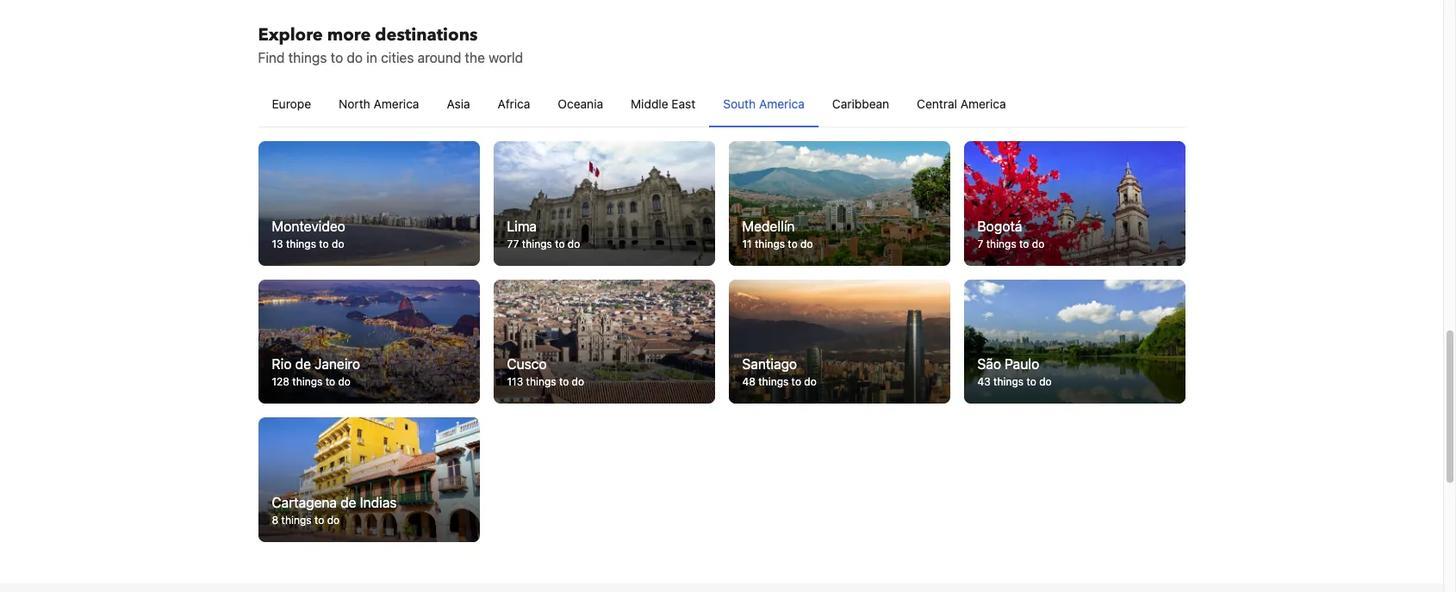 Task type: locate. For each thing, give the bounding box(es) containing it.
113
[[507, 376, 523, 389]]

do down montevideo
[[332, 238, 344, 251]]

to down the janeiro
[[325, 376, 335, 389]]

things down explore
[[288, 50, 327, 66]]

to down bogotá
[[1019, 238, 1029, 251]]

cartagena de indias 8 things to do
[[272, 495, 397, 527]]

0 vertical spatial de
[[295, 357, 311, 373]]

do inside 'medellín 11 things to do'
[[800, 238, 813, 251]]

do right "11"
[[800, 238, 813, 251]]

2 horizontal spatial america
[[960, 97, 1006, 111]]

things down medellín
[[755, 238, 785, 251]]

de right rio
[[295, 357, 311, 373]]

things inside bogotá 7 things to do
[[986, 238, 1016, 251]]

things inside são paulo 43 things to do
[[994, 376, 1024, 389]]

things down paulo
[[994, 376, 1024, 389]]

lima 77 things to do
[[507, 219, 580, 251]]

north
[[339, 97, 370, 111]]

things inside 'rio de janeiro 128 things to do'
[[292, 376, 323, 389]]

america inside north america button
[[374, 97, 419, 111]]

1 vertical spatial de
[[340, 495, 356, 511]]

america inside south america button
[[759, 97, 805, 111]]

destinations
[[375, 23, 478, 47]]

europe button
[[258, 82, 325, 127]]

8
[[272, 514, 278, 527]]

things inside lima 77 things to do
[[522, 238, 552, 251]]

to down 'more'
[[331, 50, 343, 66]]

lima
[[507, 219, 537, 234]]

north america
[[339, 97, 419, 111]]

cusco
[[507, 357, 547, 373]]

things inside cusco 113 things to do
[[526, 376, 556, 389]]

cartagena
[[272, 495, 337, 511]]

11
[[742, 238, 752, 251]]

in
[[366, 50, 377, 66]]

do
[[347, 50, 363, 66], [332, 238, 344, 251], [568, 238, 580, 251], [800, 238, 813, 251], [1032, 238, 1044, 251], [338, 376, 351, 389], [572, 376, 584, 389], [804, 376, 817, 389], [1039, 376, 1052, 389], [327, 514, 340, 527]]

oceania button
[[544, 82, 617, 127]]

things inside cartagena de indias 8 things to do
[[281, 514, 311, 527]]

to right "77"
[[555, 238, 565, 251]]

america right north
[[374, 97, 419, 111]]

de for cartagena
[[340, 495, 356, 511]]

do left the in
[[347, 50, 363, 66]]

to inside explore more destinations find things to do in cities around the world
[[331, 50, 343, 66]]

things inside montevideo 13 things to do
[[286, 238, 316, 251]]

to inside cusco 113 things to do
[[559, 376, 569, 389]]

do right 113
[[572, 376, 584, 389]]

de left indias
[[340, 495, 356, 511]]

paulo
[[1005, 357, 1039, 373]]

middle east button
[[617, 82, 709, 127]]

48
[[742, 376, 756, 389]]

africa
[[498, 97, 530, 111]]

43
[[977, 376, 991, 389]]

to
[[331, 50, 343, 66], [319, 238, 329, 251], [555, 238, 565, 251], [788, 238, 798, 251], [1019, 238, 1029, 251], [325, 376, 335, 389], [559, 376, 569, 389], [791, 376, 801, 389], [1027, 376, 1036, 389], [314, 514, 324, 527]]

to down paulo
[[1027, 376, 1036, 389]]

de for rio
[[295, 357, 311, 373]]

the
[[465, 50, 485, 66]]

2 america from the left
[[759, 97, 805, 111]]

south america button
[[709, 82, 818, 127]]

central america
[[917, 97, 1006, 111]]

things down cusco
[[526, 376, 556, 389]]

medellín 11 things to do
[[742, 219, 813, 251]]

things down santiago
[[758, 376, 789, 389]]

tab list
[[258, 82, 1185, 129]]

de inside 'rio de janeiro 128 things to do'
[[295, 357, 311, 373]]

america inside the central america button
[[960, 97, 1006, 111]]

de
[[295, 357, 311, 373], [340, 495, 356, 511]]

oceania
[[558, 97, 603, 111]]

things down cartagena
[[281, 514, 311, 527]]

to inside santiago 48 things to do
[[791, 376, 801, 389]]

do inside lima 77 things to do
[[568, 238, 580, 251]]

do down the janeiro
[[338, 376, 351, 389]]

around
[[417, 50, 461, 66]]

de inside cartagena de indias 8 things to do
[[340, 495, 356, 511]]

to down medellín
[[788, 238, 798, 251]]

77
[[507, 238, 519, 251]]

0 horizontal spatial de
[[295, 357, 311, 373]]

america for south america
[[759, 97, 805, 111]]

to inside lima 77 things to do
[[555, 238, 565, 251]]

to down santiago
[[791, 376, 801, 389]]

south america
[[723, 97, 805, 111]]

do right 43
[[1039, 376, 1052, 389]]

things down montevideo
[[286, 238, 316, 251]]

to right 113
[[559, 376, 569, 389]]

3 america from the left
[[960, 97, 1006, 111]]

north america button
[[325, 82, 433, 127]]

indias
[[360, 495, 397, 511]]

central
[[917, 97, 957, 111]]

do inside são paulo 43 things to do
[[1039, 376, 1052, 389]]

america right south
[[759, 97, 805, 111]]

0 horizontal spatial america
[[374, 97, 419, 111]]

128
[[272, 376, 289, 389]]

do right 7
[[1032, 238, 1044, 251]]

things down lima
[[522, 238, 552, 251]]

bogotá image
[[964, 141, 1185, 266]]

do right 48
[[804, 376, 817, 389]]

montevideo image
[[258, 141, 479, 266]]

things down bogotá
[[986, 238, 1016, 251]]

1 horizontal spatial de
[[340, 495, 356, 511]]

to inside 'medellín 11 things to do'
[[788, 238, 798, 251]]

1 america from the left
[[374, 97, 419, 111]]

do down cartagena
[[327, 514, 340, 527]]

america right central
[[960, 97, 1006, 111]]

caribbean
[[832, 97, 889, 111]]

rio de janeiro 128 things to do
[[272, 357, 360, 389]]

do inside santiago 48 things to do
[[804, 376, 817, 389]]

to down cartagena
[[314, 514, 324, 527]]

santiago
[[742, 357, 797, 373]]

do right "77"
[[568, 238, 580, 251]]

do inside explore more destinations find things to do in cities around the world
[[347, 50, 363, 66]]

america
[[374, 97, 419, 111], [759, 97, 805, 111], [960, 97, 1006, 111]]

things
[[288, 50, 327, 66], [286, 238, 316, 251], [522, 238, 552, 251], [755, 238, 785, 251], [986, 238, 1016, 251], [292, 376, 323, 389], [526, 376, 556, 389], [758, 376, 789, 389], [994, 376, 1024, 389], [281, 514, 311, 527]]

to down montevideo
[[319, 238, 329, 251]]

america for north america
[[374, 97, 419, 111]]

to inside são paulo 43 things to do
[[1027, 376, 1036, 389]]

lima image
[[493, 141, 715, 266]]

explore
[[258, 23, 323, 47]]

do inside 'rio de janeiro 128 things to do'
[[338, 376, 351, 389]]

things right 128
[[292, 376, 323, 389]]

1 horizontal spatial america
[[759, 97, 805, 111]]



Task type: vqa. For each thing, say whether or not it's contained in the screenshot.


Task type: describe. For each thing, give the bounding box(es) containing it.
rio
[[272, 357, 292, 373]]

do inside montevideo 13 things to do
[[332, 238, 344, 251]]

13
[[272, 238, 283, 251]]

cusco image
[[493, 280, 715, 404]]

east
[[672, 97, 696, 111]]

to inside 'rio de janeiro 128 things to do'
[[325, 376, 335, 389]]

do inside cartagena de indias 8 things to do
[[327, 514, 340, 527]]

bogotá
[[977, 219, 1022, 234]]

africa button
[[484, 82, 544, 127]]

find
[[258, 50, 285, 66]]

explore more destinations find things to do in cities around the world
[[258, 23, 523, 66]]

asia
[[447, 97, 470, 111]]

cities
[[381, 50, 414, 66]]

to inside cartagena de indias 8 things to do
[[314, 514, 324, 527]]

things inside santiago 48 things to do
[[758, 376, 789, 389]]

tab list containing europe
[[258, 82, 1185, 129]]

montevideo
[[272, 219, 345, 234]]

middle
[[631, 97, 668, 111]]

medellín
[[742, 219, 795, 234]]

bogotá 7 things to do
[[977, 219, 1044, 251]]

são paulo 43 things to do
[[977, 357, 1052, 389]]

caribbean button
[[818, 82, 903, 127]]

more
[[327, 23, 371, 47]]

são paulo image
[[964, 280, 1185, 404]]

são
[[977, 357, 1001, 373]]

europe
[[272, 97, 311, 111]]

do inside bogotá 7 things to do
[[1032, 238, 1044, 251]]

montevideo 13 things to do
[[272, 219, 345, 251]]

middle east
[[631, 97, 696, 111]]

janeiro
[[315, 357, 360, 373]]

rio de janeiro image
[[258, 280, 479, 404]]

cusco 113 things to do
[[507, 357, 584, 389]]

america for central america
[[960, 97, 1006, 111]]

south
[[723, 97, 756, 111]]

asia button
[[433, 82, 484, 127]]

santiago 48 things to do
[[742, 357, 817, 389]]

santiago image
[[728, 280, 950, 404]]

world
[[489, 50, 523, 66]]

cartagena de indias image
[[258, 418, 479, 543]]

things inside 'medellín 11 things to do'
[[755, 238, 785, 251]]

central america button
[[903, 82, 1020, 127]]

to inside bogotá 7 things to do
[[1019, 238, 1029, 251]]

7
[[977, 238, 983, 251]]

things inside explore more destinations find things to do in cities around the world
[[288, 50, 327, 66]]

to inside montevideo 13 things to do
[[319, 238, 329, 251]]

medellín image
[[728, 141, 950, 266]]

do inside cusco 113 things to do
[[572, 376, 584, 389]]



